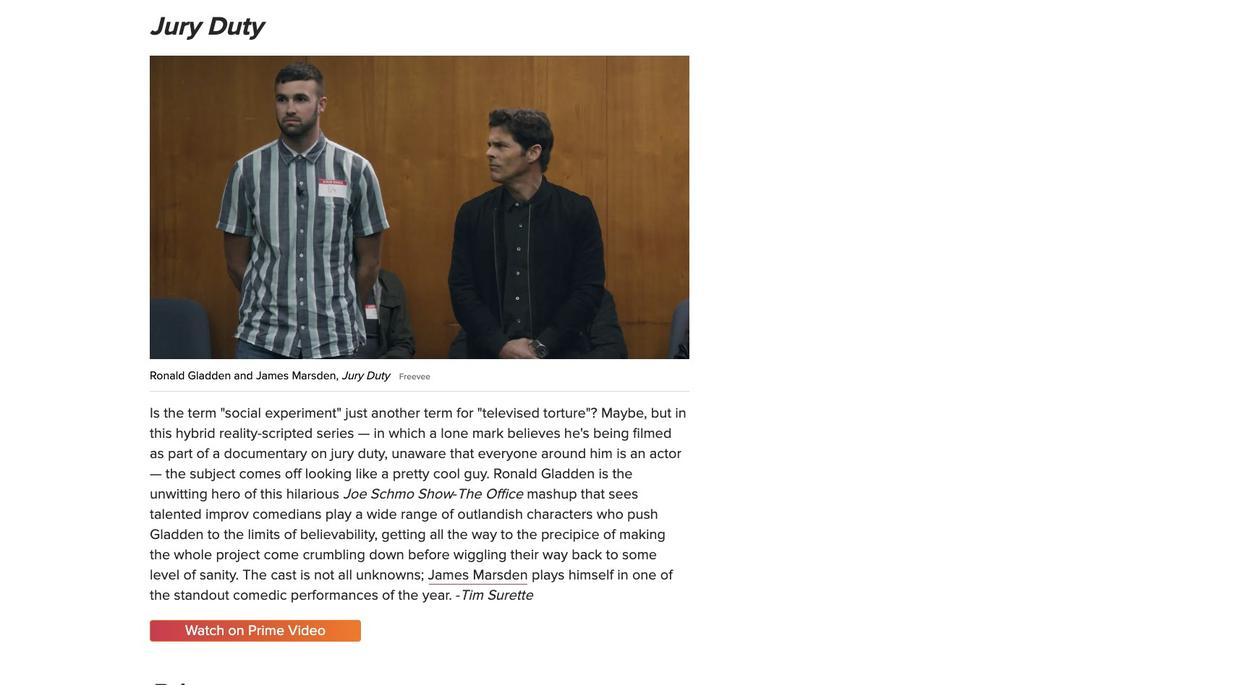 Task type: vqa. For each thing, say whether or not it's contained in the screenshot.
Prime
yes



Task type: locate. For each thing, give the bounding box(es) containing it.
gladden inside mashup that sees talented improv comedians play a wide range of outlandish characters who push gladden to the limits of believability, getting all the way to the precipice of making the whole project come crumbling down before wiggling their way back to some level of sanity. the cast is not all unknowns;
[[150, 527, 204, 544]]

1 horizontal spatial way
[[543, 547, 568, 564]]

gladden down around
[[541, 466, 595, 483]]

0 horizontal spatial —
[[150, 466, 162, 483]]

unknowns;
[[356, 567, 424, 584]]

2 vertical spatial is
[[300, 567, 310, 584]]

the down "level"
[[150, 587, 170, 605]]

0 vertical spatial is
[[616, 446, 626, 463]]

1 horizontal spatial term
[[424, 405, 453, 422]]

is
[[616, 446, 626, 463], [599, 466, 609, 483], [300, 567, 310, 584]]

that
[[450, 446, 474, 463], [581, 486, 605, 503]]

getting
[[381, 527, 426, 544]]

gladden left and at the left of page
[[188, 369, 231, 383]]

himself
[[568, 567, 614, 584]]

0 vertical spatial that
[[450, 446, 474, 463]]

1 horizontal spatial the
[[457, 486, 481, 503]]

1 horizontal spatial this
[[260, 486, 283, 503]]

0 vertical spatial —
[[358, 425, 370, 443]]

2 term from the left
[[424, 405, 453, 422]]

1 vertical spatial jury
[[342, 369, 363, 383]]

just
[[345, 405, 367, 422]]

term up lone
[[424, 405, 453, 422]]

james
[[256, 369, 289, 383], [428, 567, 469, 584]]

their
[[510, 547, 539, 564]]

1 vertical spatial that
[[581, 486, 605, 503]]

2 horizontal spatial in
[[675, 405, 686, 422]]

wide
[[367, 506, 397, 524]]

tim surette
[[460, 587, 533, 605]]

hilarious
[[286, 486, 339, 503]]

the
[[457, 486, 481, 503], [243, 567, 267, 584]]

scripted
[[262, 425, 313, 443]]

some
[[622, 547, 657, 564]]

a left lone
[[429, 425, 437, 443]]

the up project
[[224, 527, 244, 544]]

1 vertical spatial gladden
[[541, 466, 595, 483]]

1 vertical spatial is
[[599, 466, 609, 483]]

a right play
[[355, 506, 363, 524]]

0 vertical spatial all
[[430, 527, 444, 544]]

one
[[632, 567, 657, 584]]

0 vertical spatial jury
[[150, 11, 200, 43]]

0 horizontal spatial this
[[150, 425, 172, 443]]

duty,
[[358, 446, 388, 463]]

this down comes
[[260, 486, 283, 503]]

off
[[285, 466, 301, 483]]

that down lone
[[450, 446, 474, 463]]

looking
[[305, 466, 352, 483]]

mashup
[[527, 486, 577, 503]]

- down cool
[[453, 486, 457, 503]]

1 horizontal spatial james
[[428, 567, 469, 584]]

in right but
[[675, 405, 686, 422]]

a up the subject
[[213, 446, 220, 463]]

0 horizontal spatial duty
[[207, 11, 263, 43]]

of down who
[[603, 527, 616, 544]]

0 vertical spatial on
[[311, 446, 327, 463]]

which
[[389, 425, 426, 443]]

is the term "social experiment" just another term for "televised torture"? maybe, but in this hybrid reality-scripted series — in which a lone mark believes he's being filmed as part of a documentary on jury duty, unaware that everyone around him is an actor — the subject comes off looking like a pretty cool guy. ronald gladden is the unwitting hero of this hilarious
[[150, 405, 686, 503]]

on up looking
[[311, 446, 327, 463]]

0 vertical spatial way
[[472, 527, 497, 544]]

0 horizontal spatial in
[[374, 425, 385, 443]]

to down "improv"
[[207, 527, 220, 544]]

part
[[168, 446, 193, 463]]

1 vertical spatial james
[[428, 567, 469, 584]]

1 horizontal spatial ronald
[[493, 466, 537, 483]]

— down the as
[[150, 466, 162, 483]]

as
[[150, 446, 164, 463]]

of right one
[[660, 567, 673, 584]]

to
[[207, 527, 220, 544], [501, 527, 513, 544], [606, 547, 618, 564]]

the up their
[[517, 527, 537, 544]]

1 horizontal spatial jury
[[342, 369, 363, 383]]

office
[[485, 486, 523, 503]]

1 vertical spatial ronald
[[493, 466, 537, 483]]

1 horizontal spatial that
[[581, 486, 605, 503]]

like
[[356, 466, 378, 483]]

way up plays
[[543, 547, 568, 564]]

1 term from the left
[[188, 405, 217, 422]]

to right back
[[606, 547, 618, 564]]

a right like
[[381, 466, 389, 483]]

this up the as
[[150, 425, 172, 443]]

ronald down everyone
[[493, 466, 537, 483]]

1 vertical spatial the
[[243, 567, 267, 584]]

- right the year.
[[456, 587, 460, 605]]

in up duty,
[[374, 425, 385, 443]]

not
[[314, 567, 334, 584]]

term up hybrid
[[188, 405, 217, 422]]

1 vertical spatial -
[[456, 587, 460, 605]]

the up sees
[[612, 466, 633, 483]]

watch on prime video link
[[150, 621, 361, 642]]

1 vertical spatial duty
[[366, 369, 390, 383]]

documentary
[[224, 446, 307, 463]]

0 horizontal spatial on
[[228, 623, 244, 640]]

1 vertical spatial on
[[228, 623, 244, 640]]

1 horizontal spatial to
[[501, 527, 513, 544]]

to down outlandish
[[501, 527, 513, 544]]

way
[[472, 527, 497, 544], [543, 547, 568, 564]]

1 horizontal spatial in
[[617, 567, 628, 584]]

james up the year.
[[428, 567, 469, 584]]

2 vertical spatial in
[[617, 567, 628, 584]]

1 horizontal spatial on
[[311, 446, 327, 463]]

0 vertical spatial the
[[457, 486, 481, 503]]

is left not in the bottom left of the page
[[300, 567, 310, 584]]

0 horizontal spatial term
[[188, 405, 217, 422]]

0 horizontal spatial that
[[450, 446, 474, 463]]

unwitting
[[150, 486, 208, 503]]

0 vertical spatial james
[[256, 369, 289, 383]]

2 vertical spatial gladden
[[150, 527, 204, 544]]

0 horizontal spatial james
[[256, 369, 289, 383]]

jury
[[150, 11, 200, 43], [342, 369, 363, 383]]

— down the just
[[358, 425, 370, 443]]

0 vertical spatial this
[[150, 425, 172, 443]]

talented
[[150, 506, 202, 524]]

james right and at the left of page
[[256, 369, 289, 383]]

for
[[456, 405, 474, 422]]

that up who
[[581, 486, 605, 503]]

plays
[[532, 567, 565, 584]]

joe schmo show - the office
[[343, 486, 523, 503]]

0 vertical spatial ronald
[[150, 369, 185, 383]]

1 horizontal spatial —
[[358, 425, 370, 443]]

0 horizontal spatial the
[[243, 567, 267, 584]]

term
[[188, 405, 217, 422], [424, 405, 453, 422]]

the inside mashup that sees talented improv comedians play a wide range of outlandish characters who push gladden to the limits of believability, getting all the way to the precipice of making the whole project come crumbling down before wiggling their way back to some level of sanity. the cast is not all unknowns;
[[243, 567, 267, 584]]

the up 'comedic' on the left of the page
[[243, 567, 267, 584]]

of down whole
[[183, 567, 196, 584]]

all up before
[[430, 527, 444, 544]]

all right not in the bottom left of the page
[[338, 567, 352, 584]]

marsden
[[473, 567, 528, 584]]

this
[[150, 425, 172, 443], [260, 486, 283, 503]]

subject
[[190, 466, 235, 483]]

that inside mashup that sees talented improv comedians play a wide range of outlandish characters who push gladden to the limits of believability, getting all the way to the precipice of making the whole project come crumbling down before wiggling their way back to some level of sanity. the cast is not all unknowns;
[[581, 486, 605, 503]]

gladden
[[188, 369, 231, 383], [541, 466, 595, 483], [150, 527, 204, 544]]

1 vertical spatial all
[[338, 567, 352, 584]]

0 vertical spatial -
[[453, 486, 457, 503]]

all
[[430, 527, 444, 544], [338, 567, 352, 584]]

level
[[150, 567, 180, 584]]

the down 'unknowns;'
[[398, 587, 419, 605]]

whole
[[174, 547, 212, 564]]

is left an
[[616, 446, 626, 463]]

0 horizontal spatial is
[[300, 567, 310, 584]]

hero
[[211, 486, 240, 503]]

the down the guy.
[[457, 486, 481, 503]]

guy.
[[464, 466, 490, 483]]

in left one
[[617, 567, 628, 584]]

the
[[164, 405, 184, 422], [166, 466, 186, 483], [612, 466, 633, 483], [224, 527, 244, 544], [448, 527, 468, 544], [517, 527, 537, 544], [150, 547, 170, 564], [150, 587, 170, 605], [398, 587, 419, 605]]

way up wiggling
[[472, 527, 497, 544]]

a
[[429, 425, 437, 443], [213, 446, 220, 463], [381, 466, 389, 483], [355, 506, 363, 524]]

0 horizontal spatial jury
[[150, 11, 200, 43]]

an
[[630, 446, 646, 463]]

ronald up is
[[150, 369, 185, 383]]

0 horizontal spatial way
[[472, 527, 497, 544]]

of
[[196, 446, 209, 463], [244, 486, 257, 503], [441, 506, 454, 524], [284, 527, 296, 544], [603, 527, 616, 544], [183, 567, 196, 584], [660, 567, 673, 584], [382, 587, 394, 605]]

1 vertical spatial —
[[150, 466, 162, 483]]

"social
[[220, 405, 261, 422]]

maybe,
[[601, 405, 647, 422]]

mark
[[472, 425, 504, 443]]

is down him
[[599, 466, 609, 483]]

"televised
[[477, 405, 540, 422]]

comedic
[[233, 587, 287, 605]]

of down 'unknowns;'
[[382, 587, 394, 605]]

unaware
[[392, 446, 446, 463]]

tim
[[460, 587, 483, 605]]

-
[[453, 486, 457, 503], [456, 587, 460, 605]]

2 horizontal spatial is
[[616, 446, 626, 463]]

gladden down talented
[[150, 527, 204, 544]]

—
[[358, 425, 370, 443], [150, 466, 162, 483]]

0 vertical spatial in
[[675, 405, 686, 422]]

on left prime at bottom
[[228, 623, 244, 640]]

everyone
[[478, 446, 537, 463]]



Task type: describe. For each thing, give the bounding box(es) containing it.
come
[[264, 547, 299, 564]]

cool
[[433, 466, 460, 483]]

0 vertical spatial gladden
[[188, 369, 231, 383]]

0 horizontal spatial to
[[207, 527, 220, 544]]

1 vertical spatial this
[[260, 486, 283, 503]]

making
[[619, 527, 666, 544]]

comes
[[239, 466, 281, 483]]

that inside is the term "social experiment" just another term for "televised torture"? maybe, but in this hybrid reality-scripted series — in which a lone mark believes he's being filmed as part of a documentary on jury duty, unaware that everyone around him is an actor — the subject comes off looking like a pretty cool guy. ronald gladden is the unwitting hero of this hilarious
[[450, 446, 474, 463]]

of down show
[[441, 506, 454, 524]]

of down hybrid
[[196, 446, 209, 463]]

another
[[371, 405, 420, 422]]

2 horizontal spatial to
[[606, 547, 618, 564]]

the up wiggling
[[448, 527, 468, 544]]

james marsden link
[[428, 567, 528, 584]]

the up "level"
[[150, 547, 170, 564]]

ronald gladden and james marsden, jury duty image
[[150, 56, 689, 359]]

show
[[417, 486, 453, 503]]

comedians
[[252, 506, 322, 524]]

sanity.
[[199, 567, 239, 584]]

project
[[216, 547, 260, 564]]

watch
[[185, 623, 224, 640]]

performances
[[291, 587, 378, 605]]

is inside mashup that sees talented improv comedians play a wide range of outlandish characters who push gladden to the limits of believability, getting all the way to the precipice of making the whole project come crumbling down before wiggling their way back to some level of sanity. the cast is not all unknowns;
[[300, 567, 310, 584]]

actor
[[649, 446, 682, 463]]

pretty
[[393, 466, 429, 483]]

improv
[[205, 506, 249, 524]]

plays himself in one of the standout comedic performances of the year. -
[[150, 567, 673, 605]]

back
[[572, 547, 602, 564]]

joe
[[343, 486, 366, 503]]

1 vertical spatial in
[[374, 425, 385, 443]]

marsden,
[[292, 369, 339, 383]]

1 vertical spatial way
[[543, 547, 568, 564]]

believability,
[[300, 527, 378, 544]]

jury duty
[[150, 11, 263, 43]]

jury duty link
[[150, 11, 263, 43]]

reality-
[[219, 425, 262, 443]]

characters
[[527, 506, 593, 524]]

in inside plays himself in one of the standout comedic performances of the year. -
[[617, 567, 628, 584]]

outlandish
[[457, 506, 523, 524]]

but
[[651, 405, 671, 422]]

1 horizontal spatial all
[[430, 527, 444, 544]]

range
[[401, 506, 438, 524]]

year.
[[422, 587, 452, 605]]

push
[[627, 506, 658, 524]]

experiment"
[[265, 405, 342, 422]]

of down comedians
[[284, 527, 296, 544]]

on inside watch on prime video "link"
[[228, 623, 244, 640]]

ronald inside is the term "social experiment" just another term for "televised torture"? maybe, but in this hybrid reality-scripted series — in which a lone mark believes he's being filmed as part of a documentary on jury duty, unaware that everyone around him is an actor — the subject comes off looking like a pretty cool guy. ronald gladden is the unwitting hero of this hilarious
[[493, 466, 537, 483]]

believes
[[507, 425, 560, 443]]

who
[[597, 506, 624, 524]]

lone
[[441, 425, 468, 443]]

limits
[[248, 527, 280, 544]]

jury
[[331, 446, 354, 463]]

cast
[[271, 567, 296, 584]]

the up unwitting
[[166, 466, 186, 483]]

mashup that sees talented improv comedians play a wide range of outlandish characters who push gladden to the limits of believability, getting all the way to the precipice of making the whole project come crumbling down before wiggling their way back to some level of sanity. the cast is not all unknowns;
[[150, 486, 666, 584]]

before
[[408, 547, 450, 564]]

him
[[590, 446, 613, 463]]

wiggling
[[453, 547, 507, 564]]

james marsden
[[428, 567, 528, 584]]

crumbling
[[303, 547, 365, 564]]

precipice
[[541, 527, 599, 544]]

1 horizontal spatial is
[[599, 466, 609, 483]]

is
[[150, 405, 160, 422]]

series
[[316, 425, 354, 443]]

freevee
[[399, 372, 431, 382]]

standout
[[174, 587, 229, 605]]

around
[[541, 446, 586, 463]]

and
[[234, 369, 253, 383]]

gladden inside is the term "social experiment" just another term for "televised torture"? maybe, but in this hybrid reality-scripted series — in which a lone mark believes he's being filmed as part of a documentary on jury duty, unaware that everyone around him is an actor — the subject comes off looking like a pretty cool guy. ronald gladden is the unwitting hero of this hilarious
[[541, 466, 595, 483]]

video
[[288, 623, 326, 640]]

prime
[[248, 623, 284, 640]]

1 horizontal spatial duty
[[366, 369, 390, 383]]

he's
[[564, 425, 589, 443]]

a inside mashup that sees talented improv comedians play a wide range of outlandish characters who push gladden to the limits of believability, getting all the way to the precipice of making the whole project come crumbling down before wiggling their way back to some level of sanity. the cast is not all unknowns;
[[355, 506, 363, 524]]

play
[[325, 506, 352, 524]]

filmed
[[633, 425, 672, 443]]

hybrid
[[176, 425, 215, 443]]

the right is
[[164, 405, 184, 422]]

down
[[369, 547, 404, 564]]

of down comes
[[244, 486, 257, 503]]

ronald gladden and james marsden, jury duty
[[150, 369, 390, 383]]

- inside plays himself in one of the standout comedic performances of the year. -
[[456, 587, 460, 605]]

being
[[593, 425, 629, 443]]

on inside is the term "social experiment" just another term for "televised torture"? maybe, but in this hybrid reality-scripted series — in which a lone mark believes he's being filmed as part of a documentary on jury duty, unaware that everyone around him is an actor — the subject comes off looking like a pretty cool guy. ronald gladden is the unwitting hero of this hilarious
[[311, 446, 327, 463]]

0 horizontal spatial ronald
[[150, 369, 185, 383]]

sees
[[609, 486, 638, 503]]

torture"?
[[543, 405, 597, 422]]

0 vertical spatial duty
[[207, 11, 263, 43]]

schmo
[[370, 486, 414, 503]]

watch on prime video
[[185, 623, 326, 640]]

0 horizontal spatial all
[[338, 567, 352, 584]]



